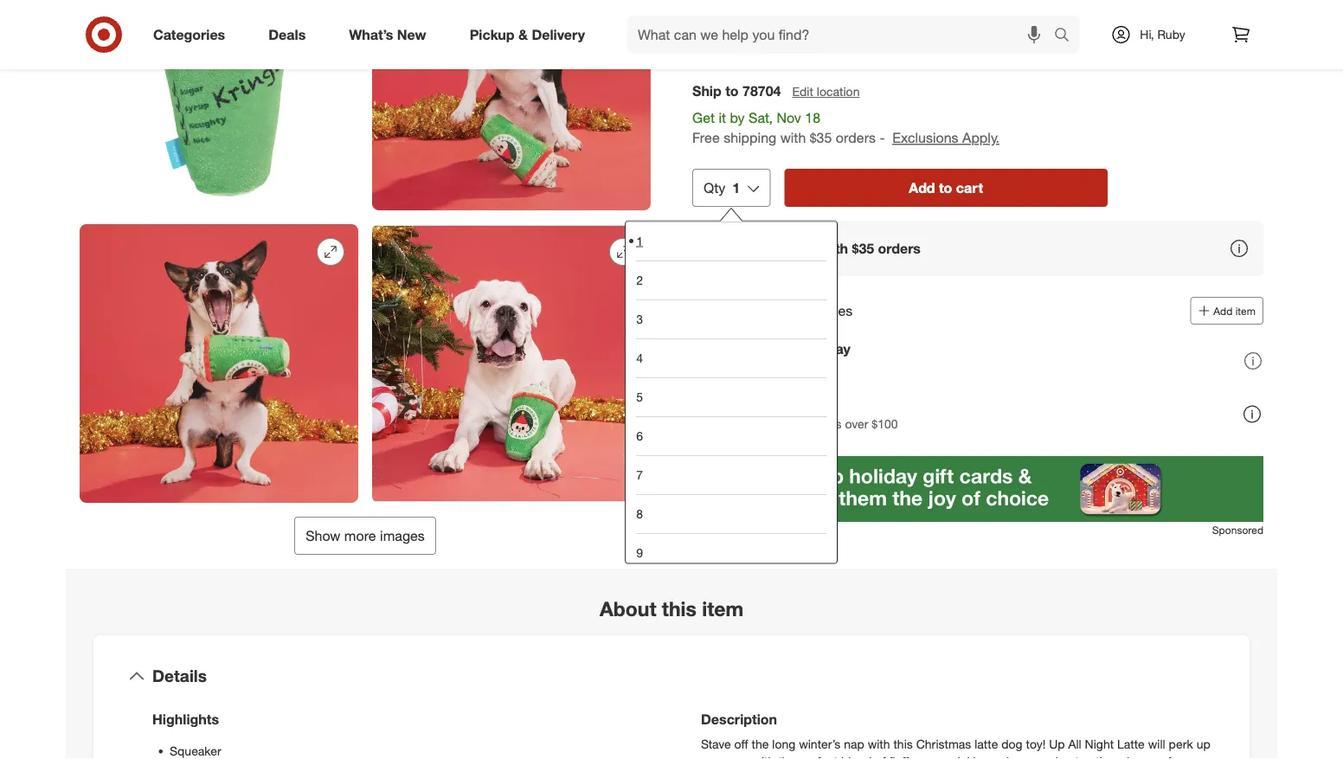 Task type: vqa. For each thing, say whether or not it's contained in the screenshot.
'get' within the the Get it by Sat, Nov 18 Free shipping with $35 orders - Exclusions Apply.
yes



Task type: describe. For each thing, give the bounding box(es) containing it.
9 link
[[636, 533, 827, 572]]

0 horizontal spatial up
[[1110, 754, 1124, 759]]

What can we help you find? suggestions appear below search field
[[628, 16, 1059, 54]]

qty
[[704, 179, 726, 196]]

perfect
[[799, 754, 838, 759]]

to for add
[[939, 179, 953, 196]]

highlights
[[152, 711, 219, 728]]

add to cart
[[909, 179, 983, 196]]

affirm
[[755, 416, 786, 431]]

7 link
[[636, 455, 827, 494]]

hours
[[1127, 754, 1158, 759]]

description
[[701, 711, 777, 728]]

nap
[[844, 736, 865, 751]]

4
[[636, 350, 643, 366]]

advertisement region
[[693, 456, 1264, 522]]

description stave off the long winter's nap with this christmas latte dog toy! up all night latte will perk up your pup with the perfect blend of fluff, crazy crinkle, and a squeaker to stir up hours o
[[701, 711, 1211, 759]]

3 link
[[636, 299, 827, 338]]

squeaker
[[1023, 754, 1073, 759]]

not available
[[845, 42, 905, 55]]

ship to 78704
[[693, 83, 781, 100]]

nov inside shipping get it by sat, nov 18
[[1049, 41, 1067, 54]]

2 link
[[636, 260, 827, 299]]

only ships with $35 orders button
[[693, 221, 1264, 276]]

latte
[[975, 736, 998, 751]]

your
[[701, 754, 725, 759]]

location
[[817, 84, 860, 99]]

pickup for not
[[705, 22, 750, 39]]

7
[[636, 467, 643, 482]]

orders inside get it by sat, nov 18 free shipping with $35 orders - exclusions apply.
[[836, 129, 876, 146]]

free
[[693, 129, 720, 146]]

with affirm on orders over $100
[[727, 416, 898, 431]]

show more images
[[306, 527, 425, 544]]

hi, ruby
[[1140, 27, 1186, 42]]

over
[[845, 416, 869, 431]]

1 horizontal spatial the
[[778, 754, 796, 759]]

save
[[727, 341, 759, 357]]

show more images button
[[294, 517, 436, 555]]

all
[[1069, 736, 1082, 751]]

pickup & delivery
[[470, 26, 585, 43]]

&
[[519, 26, 528, 43]]

shipping
[[724, 129, 777, 146]]

add item
[[1214, 304, 1256, 317]]

sponsored
[[1213, 524, 1264, 537]]

not inside button
[[845, 42, 862, 55]]

5 link
[[636, 377, 827, 416]]

crinkle,
[[947, 754, 986, 759]]

qty 1
[[704, 179, 740, 196]]

5
[[636, 389, 643, 405]]

ship
[[693, 83, 722, 100]]

6
[[636, 428, 643, 444]]

-
[[880, 129, 885, 146]]

exclusions apply. link
[[893, 129, 1000, 146]]

and
[[989, 754, 1009, 759]]

new
[[397, 26, 426, 43]]

available inside button
[[865, 42, 905, 55]]

what's
[[349, 26, 393, 43]]

1 horizontal spatial 1
[[733, 179, 740, 196]]

9
[[636, 545, 643, 560]]

blend
[[841, 754, 872, 759]]

details button
[[107, 649, 1236, 704]]

delivery
[[532, 26, 585, 43]]

day
[[827, 341, 851, 357]]

stir
[[1090, 754, 1107, 759]]

by inside get it by sat, nov 18 free shipping with $35 orders - exclusions apply.
[[730, 110, 745, 127]]

christmas
[[916, 736, 972, 751]]

with inside get it by sat, nov 18 free shipping with $35 orders - exclusions apply.
[[781, 129, 806, 146]]

toy!
[[1026, 736, 1046, 751]]

hi,
[[1140, 27, 1154, 42]]

3
[[636, 312, 643, 327]]

night
[[1085, 736, 1114, 751]]

add for add to cart
[[909, 179, 935, 196]]

add to cart button
[[785, 169, 1108, 207]]

with inside button
[[821, 240, 848, 257]]

5%
[[763, 341, 784, 357]]

apply.
[[963, 129, 1000, 146]]

registries
[[796, 302, 853, 319]]

sat, inside get it by sat, nov 18 free shipping with $35 orders - exclusions apply.
[[749, 110, 773, 127]]

1 link
[[636, 221, 827, 260]]

pup
[[728, 754, 749, 759]]

it inside get it by sat, nov 18 free shipping with $35 orders - exclusions apply.
[[719, 110, 726, 127]]

with
[[727, 416, 751, 431]]

add for add item
[[1214, 304, 1233, 317]]

latte
[[1118, 736, 1145, 751]]

item inside button
[[1236, 304, 1256, 317]]

nov inside get it by sat, nov 18 free shipping with $35 orders - exclusions apply.
[[777, 110, 802, 127]]

18 inside get it by sat, nov 18 free shipping with $35 orders - exclusions apply.
[[805, 110, 821, 127]]



Task type: locate. For each thing, give the bounding box(es) containing it.
1 horizontal spatial this
[[894, 736, 913, 751]]

it
[[1005, 41, 1011, 54], [719, 110, 726, 127]]

0 vertical spatial by
[[1014, 41, 1025, 54]]

pickup left &
[[470, 26, 515, 43]]

1 vertical spatial sat,
[[749, 110, 773, 127]]

pickup
[[705, 22, 750, 39], [470, 26, 515, 43]]

this up fluff,
[[894, 736, 913, 751]]

bark up all night latte dog toy, 2 of 7 image
[[80, 0, 358, 210]]

for
[[776, 302, 792, 319]]

it inside shipping get it by sat, nov 18
[[1005, 41, 1011, 54]]

bark up all night latte dog toy, 5 of 7 image
[[372, 224, 651, 503]]

perk
[[1169, 736, 1194, 751]]

1 vertical spatial the
[[778, 754, 796, 759]]

0 vertical spatial sat,
[[1028, 41, 1046, 54]]

deals
[[269, 26, 306, 43]]

with
[[781, 129, 806, 146], [821, 240, 848, 257], [868, 736, 890, 751], [753, 754, 775, 759]]

8 link
[[636, 494, 827, 533]]

0 horizontal spatial this
[[662, 596, 697, 621]]

eligible for registries
[[727, 302, 853, 319]]

0 vertical spatial up
[[1197, 736, 1211, 751]]

exclusions
[[893, 129, 959, 146]]

pickup not available
[[705, 22, 764, 55]]

0 horizontal spatial by
[[730, 110, 745, 127]]

up
[[1197, 736, 1211, 751], [1110, 754, 1124, 759]]

0 horizontal spatial not
[[705, 42, 721, 55]]

sat, inside shipping get it by sat, nov 18
[[1028, 41, 1046, 54]]

not inside the pickup not available
[[705, 42, 721, 55]]

off
[[735, 736, 749, 751]]

orders left the -
[[836, 129, 876, 146]]

0 vertical spatial the
[[752, 736, 769, 751]]

available inside the pickup not available
[[724, 42, 764, 55]]

show
[[306, 527, 341, 544]]

to for ship
[[726, 83, 739, 100]]

0 horizontal spatial $35
[[810, 129, 832, 146]]

it up free
[[719, 110, 726, 127]]

add
[[909, 179, 935, 196], [1214, 304, 1233, 317]]

6 link
[[636, 416, 827, 455]]

search button
[[1047, 16, 1088, 57]]

this right about
[[662, 596, 697, 621]]

1 vertical spatial $35
[[852, 240, 874, 257]]

sat, up the shipping at the top right of page
[[749, 110, 773, 127]]

about
[[600, 596, 657, 621]]

to left cart
[[939, 179, 953, 196]]

up
[[1049, 736, 1065, 751]]

get inside shipping get it by sat, nov 18
[[985, 41, 1002, 54]]

up right 'stir' on the right bottom of page
[[1110, 754, 1124, 759]]

1 vertical spatial orders
[[878, 240, 921, 257]]

0 vertical spatial 18
[[1070, 41, 1082, 54]]

18 left the hi,
[[1070, 41, 1082, 54]]

by inside shipping get it by sat, nov 18
[[1014, 41, 1025, 54]]

stave
[[701, 736, 731, 751]]

2 horizontal spatial to
[[1076, 754, 1087, 759]]

1 horizontal spatial sat,
[[1028, 41, 1046, 54]]

$35 right ships
[[852, 240, 874, 257]]

1 horizontal spatial it
[[1005, 41, 1011, 54]]

0 vertical spatial nov
[[1049, 41, 1067, 54]]

ruby
[[1158, 27, 1186, 42]]

on
[[790, 416, 804, 431]]

2 available from the left
[[865, 42, 905, 55]]

1 vertical spatial by
[[730, 110, 745, 127]]

bark up all night latte dog toy, 4 of 7 image
[[80, 224, 358, 503]]

1 vertical spatial this
[[894, 736, 913, 751]]

$35
[[810, 129, 832, 146], [852, 240, 874, 257]]

to inside the add to cart button
[[939, 179, 953, 196]]

$35 down edit location button
[[810, 129, 832, 146]]

to down all
[[1076, 754, 1087, 759]]

pickup inside the pickup not available
[[705, 22, 750, 39]]

the right off
[[752, 736, 769, 751]]

a
[[1013, 754, 1019, 759]]

0 horizontal spatial it
[[719, 110, 726, 127]]

categories
[[153, 26, 225, 43]]

available
[[724, 42, 764, 55], [865, 42, 905, 55]]

with right the shipping at the top right of page
[[781, 129, 806, 146]]

nov
[[1049, 41, 1067, 54], [777, 110, 802, 127]]

edit location
[[793, 84, 860, 99]]

1 horizontal spatial not
[[845, 42, 862, 55]]

18 down edit
[[805, 110, 821, 127]]

get up free
[[693, 110, 715, 127]]

image gallery element
[[80, 0, 651, 555]]

long
[[772, 736, 796, 751]]

1 horizontal spatial up
[[1197, 736, 1211, 751]]

4 link
[[636, 338, 827, 377]]

sat,
[[1028, 41, 1046, 54], [749, 110, 773, 127]]

more
[[344, 527, 376, 544]]

8
[[636, 506, 643, 521]]

1 vertical spatial item
[[702, 596, 744, 621]]

get
[[985, 41, 1002, 54], [693, 110, 715, 127]]

1 vertical spatial up
[[1110, 754, 1124, 759]]

1 vertical spatial it
[[719, 110, 726, 127]]

with up the "of"
[[868, 736, 890, 751]]

1 horizontal spatial pickup
[[705, 22, 750, 39]]

1 horizontal spatial $35
[[852, 240, 874, 257]]

search
[[1047, 28, 1088, 45]]

1 horizontal spatial available
[[865, 42, 905, 55]]

1 vertical spatial nov
[[777, 110, 802, 127]]

only
[[748, 240, 778, 257]]

1 vertical spatial get
[[693, 110, 715, 127]]

only ships with $35 orders
[[748, 240, 921, 257]]

this
[[662, 596, 697, 621], [894, 736, 913, 751]]

0 vertical spatial to
[[726, 83, 739, 100]]

0 horizontal spatial pickup
[[470, 26, 515, 43]]

edit location button
[[792, 82, 861, 101]]

sat, down shipping
[[1028, 41, 1046, 54]]

get down shipping
[[985, 41, 1002, 54]]

78704
[[743, 83, 781, 100]]

0 vertical spatial it
[[1005, 41, 1011, 54]]

up right perk
[[1197, 736, 1211, 751]]

0 vertical spatial orders
[[836, 129, 876, 146]]

get inside get it by sat, nov 18 free shipping with $35 orders - exclusions apply.
[[693, 110, 715, 127]]

1 horizontal spatial nov
[[1049, 41, 1067, 54]]

not available button
[[833, 0, 967, 68]]

the down long
[[778, 754, 796, 759]]

0 horizontal spatial add
[[909, 179, 935, 196]]

1 up 2
[[636, 233, 643, 248]]

0 vertical spatial add
[[909, 179, 935, 196]]

with down long
[[753, 754, 775, 759]]

$35 inside get it by sat, nov 18 free shipping with $35 orders - exclusions apply.
[[810, 129, 832, 146]]

to right 'ship' at right
[[726, 83, 739, 100]]

item
[[1236, 304, 1256, 317], [702, 596, 744, 621]]

0 horizontal spatial sat,
[[749, 110, 773, 127]]

orders down the add to cart button
[[878, 240, 921, 257]]

orders inside button
[[878, 240, 921, 257]]

images
[[380, 527, 425, 544]]

details
[[152, 666, 207, 686]]

1 horizontal spatial get
[[985, 41, 1002, 54]]

2 vertical spatial to
[[1076, 754, 1087, 759]]

1 vertical spatial to
[[939, 179, 953, 196]]

orders right on
[[807, 416, 842, 431]]

$100
[[872, 416, 898, 431]]

0 vertical spatial get
[[985, 41, 1002, 54]]

1 right qty
[[733, 179, 740, 196]]

0 vertical spatial item
[[1236, 304, 1256, 317]]

0 vertical spatial $35
[[810, 129, 832, 146]]

by down shipping
[[1014, 41, 1025, 54]]

1 vertical spatial 18
[[805, 110, 821, 127]]

to inside the description stave off the long winter's nap with this christmas latte dog toy! up all night latte will perk up your pup with the perfect blend of fluff, crazy crinkle, and a squeaker to stir up hours o
[[1076, 754, 1087, 759]]

bark up all night latte dog toy, 3 of 7 image
[[372, 0, 651, 210]]

2 vertical spatial orders
[[807, 416, 842, 431]]

0 horizontal spatial 18
[[805, 110, 821, 127]]

1 horizontal spatial 18
[[1070, 41, 1082, 54]]

1 horizontal spatial add
[[1214, 304, 1233, 317]]

0 vertical spatial this
[[662, 596, 697, 621]]

0 horizontal spatial to
[[726, 83, 739, 100]]

eligible
[[727, 302, 772, 319]]

0 horizontal spatial nov
[[777, 110, 802, 127]]

ships
[[782, 240, 817, 257]]

categories link
[[139, 16, 247, 54]]

pickup & delivery link
[[455, 16, 607, 54]]

edit
[[793, 84, 814, 99]]

0 horizontal spatial 1
[[636, 233, 643, 248]]

0 horizontal spatial get
[[693, 110, 715, 127]]

1 not from the left
[[705, 42, 721, 55]]

of
[[875, 754, 886, 759]]

not up 'ship' at right
[[705, 42, 721, 55]]

0 vertical spatial 1
[[733, 179, 740, 196]]

every
[[788, 341, 823, 357]]

what's new link
[[334, 16, 448, 54]]

0 horizontal spatial available
[[724, 42, 764, 55]]

pickup inside pickup & delivery link
[[470, 26, 515, 43]]

1 vertical spatial add
[[1214, 304, 1233, 317]]

shipping get it by sat, nov 18
[[985, 21, 1082, 54]]

this inside the description stave off the long winter's nap with this christmas latte dog toy! up all night latte will perk up your pup with the perfect blend of fluff, crazy crinkle, and a squeaker to stir up hours o
[[894, 736, 913, 751]]

1 available from the left
[[724, 42, 764, 55]]

about this item
[[600, 596, 744, 621]]

pickup for &
[[470, 26, 515, 43]]

$35 inside only ships with $35 orders button
[[852, 240, 874, 257]]

winter's
[[799, 736, 841, 751]]

1 horizontal spatial item
[[1236, 304, 1256, 317]]

by
[[1014, 41, 1025, 54], [730, 110, 745, 127]]

by up the shipping at the top right of page
[[730, 110, 745, 127]]

1 vertical spatial 1
[[636, 233, 643, 248]]

squeaker
[[170, 743, 221, 758]]

1 2 3 4 5 6 7 8 9
[[636, 233, 643, 560]]

1
[[733, 179, 740, 196], [636, 233, 643, 248]]

not up the "location" at right
[[845, 42, 862, 55]]

0 horizontal spatial the
[[752, 736, 769, 751]]

with right ships
[[821, 240, 848, 257]]

pickup up ship to 78704
[[705, 22, 750, 39]]

save 5% every day
[[727, 341, 851, 357]]

1 horizontal spatial to
[[939, 179, 953, 196]]

2
[[636, 273, 643, 288]]

it down shipping
[[1005, 41, 1011, 54]]

the
[[752, 736, 769, 751], [778, 754, 796, 759]]

0 horizontal spatial item
[[702, 596, 744, 621]]

cart
[[956, 179, 983, 196]]

18 inside shipping get it by sat, nov 18
[[1070, 41, 1082, 54]]

1 horizontal spatial by
[[1014, 41, 1025, 54]]

fluff,
[[889, 754, 911, 759]]

2 not from the left
[[845, 42, 862, 55]]



